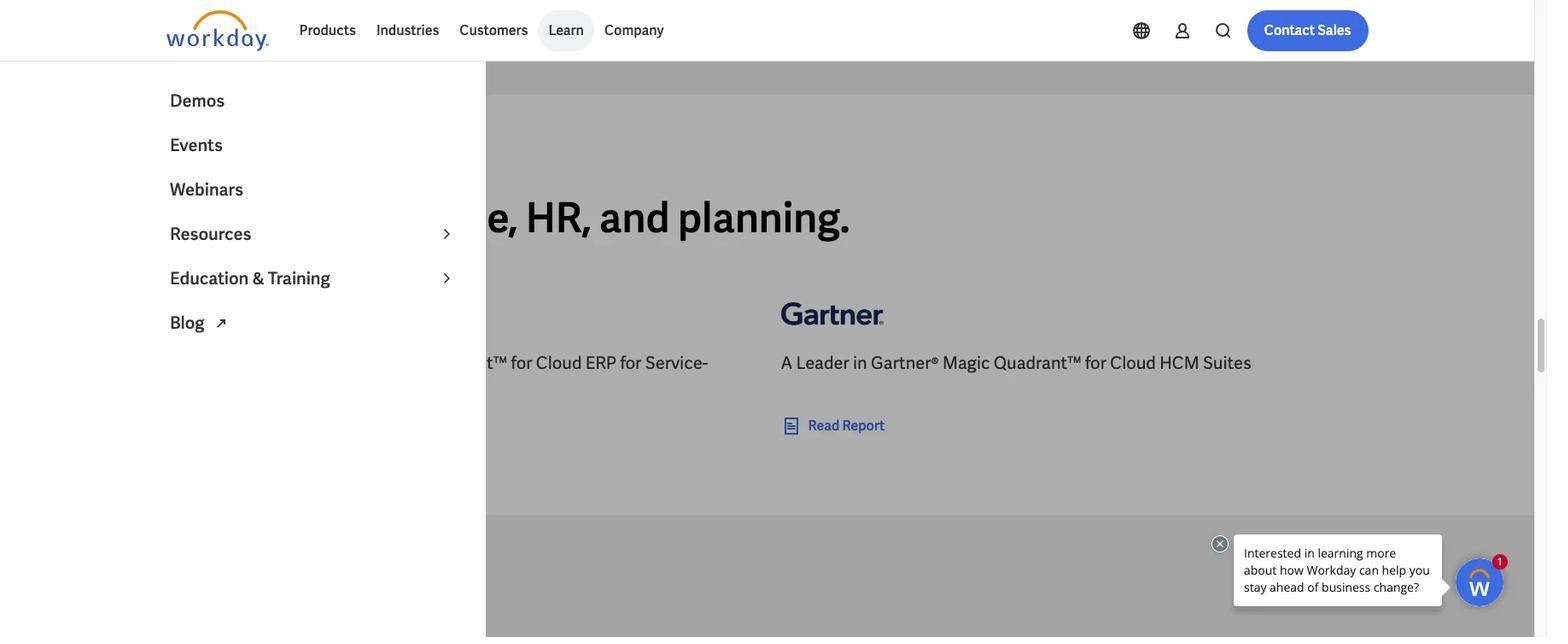 Task type: describe. For each thing, give the bounding box(es) containing it.
quadrant™ inside a leader in 2023 gartner® magic quadrant™ for cloud erp for service- centric enterprises
[[420, 352, 507, 374]]

leader
[[203, 192, 320, 245]]

2 gartner® from the left
[[871, 352, 939, 374]]

finance,
[[370, 192, 518, 245]]

company
[[605, 21, 664, 39]]

education
[[170, 267, 249, 290]]

gartner® inside a leader in 2023 gartner® magic quadrant™ for cloud erp for service- centric enterprises
[[297, 352, 365, 374]]

webinars
[[170, 178, 243, 201]]

planning.
[[678, 192, 850, 245]]

a for a leader in finance, hr, and planning.
[[166, 192, 195, 245]]

resources
[[170, 223, 251, 245]]

industries
[[377, 21, 439, 39]]

suites
[[1203, 352, 1252, 374]]

what
[[166, 151, 201, 166]]

a leader in 2023 gartner® magic quadrant™ for cloud erp for service- centric enterprises
[[166, 352, 708, 398]]

1 for from the left
[[511, 352, 532, 374]]

demos
[[170, 90, 225, 112]]

a for a leader in 2023 gartner® magic quadrant™ for cloud erp for service- centric enterprises
[[166, 352, 178, 374]]

company button
[[594, 10, 674, 51]]

in for gartner®
[[853, 352, 867, 374]]

say
[[267, 151, 289, 166]]

education & training
[[170, 267, 330, 290]]

what analysts say
[[166, 151, 289, 166]]

a for a leader in gartner® magic quadrant™ for cloud hcm suites
[[781, 352, 793, 374]]

a leader in finance, hr, and planning.
[[166, 192, 850, 245]]

customers
[[460, 21, 528, 39]]

and
[[600, 192, 670, 245]]

industries button
[[366, 10, 449, 51]]

webinars link
[[160, 167, 467, 212]]

resources button
[[160, 212, 467, 256]]

centric
[[166, 376, 223, 398]]

2 for from the left
[[620, 352, 642, 374]]

hcm
[[1160, 352, 1200, 374]]

blog link
[[160, 301, 467, 345]]

contact
[[1265, 21, 1315, 39]]



Task type: locate. For each thing, give the bounding box(es) containing it.
2 cloud from the left
[[1110, 352, 1156, 374]]

in up education & training dropdown button
[[328, 192, 362, 245]]

1 gartner® from the left
[[297, 352, 365, 374]]

1 quadrant™ from the left
[[420, 352, 507, 374]]

0 horizontal spatial for
[[511, 352, 532, 374]]

hr,
[[526, 192, 591, 245]]

leader up 'centric'
[[181, 352, 235, 374]]

for left hcm
[[1085, 352, 1107, 374]]

sales
[[1318, 21, 1351, 39]]

0 horizontal spatial gartner®
[[297, 352, 365, 374]]

1 horizontal spatial leader
[[796, 352, 850, 374]]

in
[[328, 192, 362, 245], [238, 352, 253, 374], [853, 352, 867, 374]]

0 horizontal spatial magic
[[368, 352, 416, 374]]

1 gartner image from the left
[[166, 290, 269, 338]]

0 horizontal spatial in
[[238, 352, 253, 374]]

cloud inside a leader in 2023 gartner® magic quadrant™ for cloud erp for service- centric enterprises
[[536, 352, 582, 374]]

gartner®
[[297, 352, 365, 374], [871, 352, 939, 374]]

analysts
[[204, 151, 264, 166]]

1 horizontal spatial gartner image
[[781, 290, 883, 338]]

magic
[[368, 352, 416, 374], [943, 352, 990, 374]]

read
[[808, 417, 840, 435]]

1 horizontal spatial in
[[328, 192, 362, 245]]

2023
[[256, 352, 293, 374]]

leader for a leader in gartner® magic quadrant™ for cloud hcm suites
[[796, 352, 850, 374]]

events
[[170, 134, 223, 156]]

leader
[[181, 352, 235, 374], [796, 352, 850, 374]]

leader up the read
[[796, 352, 850, 374]]

&
[[252, 267, 265, 290]]

service-
[[645, 352, 708, 374]]

leader for a leader in 2023 gartner® magic quadrant™ for cloud erp for service- centric enterprises
[[181, 352, 235, 374]]

leader inside a leader in 2023 gartner® magic quadrant™ for cloud erp for service- centric enterprises
[[181, 352, 235, 374]]

events link
[[160, 123, 467, 167]]

2 horizontal spatial in
[[853, 352, 867, 374]]

in left 2023
[[238, 352, 253, 374]]

3 for from the left
[[1085, 352, 1107, 374]]

1 leader from the left
[[181, 352, 235, 374]]

report
[[842, 417, 885, 435]]

0 horizontal spatial cloud
[[536, 352, 582, 374]]

for
[[511, 352, 532, 374], [620, 352, 642, 374], [1085, 352, 1107, 374]]

2 leader from the left
[[796, 352, 850, 374]]

demos link
[[160, 79, 467, 123]]

cloud left hcm
[[1110, 352, 1156, 374]]

go to the homepage image
[[166, 10, 269, 51]]

1 horizontal spatial for
[[620, 352, 642, 374]]

2 quadrant™ from the left
[[994, 352, 1082, 374]]

magic inside a leader in 2023 gartner® magic quadrant™ for cloud erp for service- centric enterprises
[[368, 352, 416, 374]]

gartner image for gartner®
[[781, 290, 883, 338]]

0 horizontal spatial leader
[[181, 352, 235, 374]]

read report link
[[781, 416, 885, 437]]

in up the report
[[853, 352, 867, 374]]

0 horizontal spatial quadrant™
[[420, 352, 507, 374]]

1 horizontal spatial gartner®
[[871, 352, 939, 374]]

1 horizontal spatial cloud
[[1110, 352, 1156, 374]]

a
[[166, 192, 195, 245], [166, 352, 178, 374], [781, 352, 793, 374]]

education & training button
[[160, 256, 467, 301]]

learn
[[549, 21, 584, 39]]

2 magic from the left
[[943, 352, 990, 374]]

read report
[[808, 417, 885, 435]]

quadrant™
[[420, 352, 507, 374], [994, 352, 1082, 374]]

blog
[[170, 312, 208, 334]]

2 horizontal spatial for
[[1085, 352, 1107, 374]]

1 magic from the left
[[368, 352, 416, 374]]

for right erp
[[620, 352, 642, 374]]

cloud
[[536, 352, 582, 374], [1110, 352, 1156, 374]]

gartner® down blog link
[[297, 352, 365, 374]]

1 horizontal spatial magic
[[943, 352, 990, 374]]

for left erp
[[511, 352, 532, 374]]

customers button
[[449, 10, 538, 51]]

a inside a leader in 2023 gartner® magic quadrant™ for cloud erp for service- centric enterprises
[[166, 352, 178, 374]]

a down the what on the top left
[[166, 192, 195, 245]]

a up 'centric'
[[166, 352, 178, 374]]

a up read report link
[[781, 352, 793, 374]]

learn button
[[538, 10, 594, 51]]

gartner image
[[166, 290, 269, 338], [781, 290, 883, 338]]

0 horizontal spatial gartner image
[[166, 290, 269, 338]]

gartner image for 2023
[[166, 290, 269, 338]]

training
[[268, 267, 330, 290]]

contact sales
[[1265, 21, 1351, 39]]

in for 2023
[[238, 352, 253, 374]]

1 horizontal spatial quadrant™
[[994, 352, 1082, 374]]

cloud left erp
[[536, 352, 582, 374]]

gartner® up the report
[[871, 352, 939, 374]]

2 gartner image from the left
[[781, 290, 883, 338]]

a leader in gartner® magic quadrant™ for cloud hcm suites
[[781, 352, 1252, 374]]

erp
[[586, 352, 617, 374]]

products button
[[289, 10, 366, 51]]

enterprises
[[227, 376, 315, 398]]

in inside a leader in 2023 gartner® magic quadrant™ for cloud erp for service- centric enterprises
[[238, 352, 253, 374]]

opens in a new tab image
[[211, 314, 232, 334]]

in for finance,
[[328, 192, 362, 245]]

1 cloud from the left
[[536, 352, 582, 374]]

products
[[299, 21, 356, 39]]

contact sales link
[[1247, 10, 1369, 51]]



Task type: vqa. For each thing, say whether or not it's contained in the screenshot.
Quadrant™
yes



